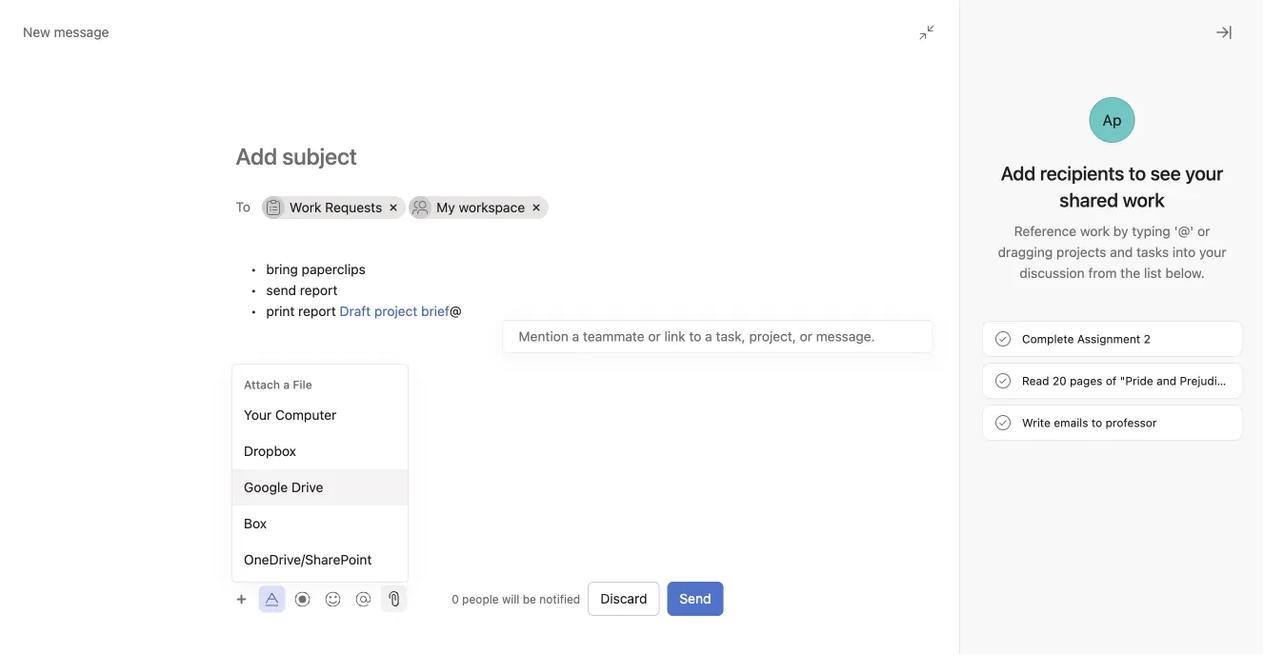 Task type: describe. For each thing, give the bounding box(es) containing it.
by
[[1113, 223, 1128, 239]]

your computer
[[244, 407, 337, 423]]

row containing work requests
[[262, 196, 720, 224]]

onedrive/sharepoint
[[244, 552, 372, 568]]

1 archive from the left
[[585, 402, 635, 420]]

read
[[1022, 374, 1049, 388]]

1 horizontal spatial and
[[1157, 374, 1177, 388]]

0 people will be notified
[[452, 593, 580, 606]]

paperclips for "work requests" 'cell'
[[302, 261, 366, 277]]

start
[[252, 554, 280, 570]]

send message
[[275, 136, 354, 150]]

at mention image
[[356, 592, 371, 607]]

bring paperclips send report print report draft project brief @ for draft project brief link inside dialog
[[803, 320, 998, 377]]

notifications yet.
[[805, 339, 1019, 375]]

people
[[462, 593, 499, 606]]

emoji image
[[325, 592, 341, 607]]

recipients
[[1040, 162, 1124, 184]]

got it button
[[269, 605, 315, 632]]

new
[[23, 24, 50, 40]]

send for "work requests" 'cell'
[[266, 282, 296, 298]]

invite
[[123, 554, 156, 570]]

will
[[502, 593, 519, 606]]

pages
[[1070, 374, 1103, 388]]

@ for the my workspace cell corresponding to "work requests" 'cell'
[[449, 303, 462, 319]]

google drive
[[244, 480, 323, 495]]

work
[[290, 200, 321, 215]]

reference
[[1014, 223, 1077, 239]]

archived
[[633, 339, 744, 375]]

click
[[521, 402, 554, 420]]

send button
[[667, 582, 724, 616]]

from
[[1088, 265, 1117, 281]]

invite a teammate to start collaborating in asana got it
[[123, 554, 307, 625]]

discard button
[[588, 582, 660, 616]]

shared work
[[1060, 189, 1165, 211]]

click the archive icon in the top right of a notification to archive it.
[[521, 402, 972, 420]]

1 horizontal spatial the
[[688, 402, 710, 420]]

draft project brief link for "work requests" 'cell'
[[340, 303, 449, 319]]

typing
[[1132, 223, 1171, 239]]

add subject text field for the my workspace cell corresponding to "work requests" 'cell'
[[213, 141, 746, 171]]

2 horizontal spatial a
[[794, 402, 803, 420]]

in inside invite a teammate to start collaborating in asana got it
[[207, 575, 217, 591]]

read 20 pages of "pride and prejudice"
[[1022, 374, 1236, 388]]

write
[[1022, 416, 1051, 430]]

expand popout to full screen image
[[1129, 196, 1144, 211]]

work
[[1080, 223, 1110, 239]]

to right emails
[[1092, 416, 1102, 430]]

my for the my workspace cell in my workspace row
[[973, 288, 992, 304]]

any
[[751, 339, 798, 375]]

0
[[452, 593, 459, 606]]

1 horizontal spatial in
[[672, 402, 684, 420]]

complete assignment 2
[[1022, 332, 1151, 346]]

see
[[1150, 162, 1181, 184]]

send message button
[[251, 130, 363, 156]]

professor
[[1106, 416, 1157, 430]]

emails
[[1054, 416, 1088, 430]]

add subject text field for the my workspace cell in my workspace row
[[750, 241, 1226, 268]]

@ for the my workspace cell in my workspace row
[[986, 362, 998, 377]]

invite a teammate to start collaborating in asana tooltip
[[108, 540, 331, 647]]

tasks
[[1137, 244, 1169, 260]]

workspace for the my workspace cell in my workspace row
[[996, 288, 1062, 304]]

'@'
[[1174, 223, 1194, 239]]

hide sidebar image
[[25, 15, 40, 30]]

2 archive from the left
[[905, 402, 955, 420]]

"pride
[[1120, 374, 1153, 388]]

box
[[244, 516, 267, 532]]

to
[[236, 199, 251, 215]]

brief for "cell" in the my workspace row
[[958, 362, 986, 377]]

your
[[244, 407, 272, 423]]

into
[[1173, 244, 1196, 260]]

your inside reference work by typing '@' or dragging projects and tasks into your discussion from the list below.
[[1199, 244, 1226, 260]]

right
[[741, 402, 773, 420]]

cell inside my workspace row
[[799, 285, 943, 308]]

0 vertical spatial of
[[1106, 374, 1117, 388]]

discard
[[600, 591, 647, 607]]

you
[[473, 339, 523, 375]]

2
[[1144, 332, 1151, 346]]

print for "cell" in the my workspace row
[[803, 362, 831, 377]]



Task type: locate. For each thing, give the bounding box(es) containing it.
1 vertical spatial my workspace cell
[[946, 285, 1086, 308]]

send for send message
[[275, 136, 303, 150]]

0 horizontal spatial close image
[[1190, 196, 1205, 211]]

to up asana
[[236, 554, 248, 570]]

bring paperclips send report print report draft project brief @ down requests
[[266, 261, 462, 319]]

send right any
[[803, 341, 833, 356]]

1 vertical spatial print
[[803, 362, 831, 377]]

send up work
[[275, 136, 303, 150]]

write emails to professor
[[1022, 416, 1157, 430]]

draft project brief link inside dialog
[[876, 362, 986, 377]]

print up attach a file
[[266, 303, 295, 319]]

attach
[[244, 378, 280, 392]]

a for teammate
[[160, 554, 167, 570]]

1 horizontal spatial @
[[986, 362, 998, 377]]

bring paperclips send report print report draft project brief @
[[266, 261, 462, 319], [803, 320, 998, 377]]

1 vertical spatial message
[[306, 136, 354, 150]]

and right "pride
[[1157, 374, 1177, 388]]

1 vertical spatial send
[[803, 341, 833, 356]]

to inside invite a teammate to start collaborating in asana got it
[[236, 554, 248, 570]]

0 horizontal spatial project
[[374, 303, 418, 319]]

file
[[293, 378, 312, 392]]

add recipients to see your shared work
[[1001, 162, 1223, 211]]

your down or at the top right
[[1199, 244, 1226, 260]]

0 vertical spatial workspace
[[459, 200, 525, 215]]

1 horizontal spatial print
[[803, 362, 831, 377]]

1 vertical spatial close image
[[1190, 196, 1205, 211]]

0 horizontal spatial of
[[777, 402, 790, 420]]

got
[[277, 612, 297, 625]]

0 horizontal spatial paperclips
[[302, 261, 366, 277]]

message up work requests
[[306, 136, 354, 150]]

my workspace cell for "cell" in the my workspace row
[[946, 285, 1086, 308]]

0 vertical spatial draft
[[340, 303, 371, 319]]

1 horizontal spatial my workspace cell
[[946, 285, 1086, 308]]

send right discard
[[680, 591, 711, 607]]

a
[[283, 378, 290, 392], [794, 402, 803, 420], [160, 554, 167, 570]]

Add subject text field
[[213, 141, 746, 171], [750, 241, 1226, 268]]

insert an object image
[[236, 594, 247, 605]]

0 horizontal spatial my
[[437, 200, 455, 215]]

the inside reference work by typing '@' or dragging projects and tasks into your discussion from the list below.
[[1121, 265, 1140, 281]]

0 vertical spatial close image
[[1217, 25, 1232, 40]]

0 horizontal spatial my workspace cell
[[409, 196, 549, 219]]

the left top
[[688, 402, 710, 420]]

draft project brief link for "cell" in the my workspace row
[[876, 362, 986, 377]]

my workspace cell
[[409, 196, 549, 219], [946, 285, 1086, 308]]

0 horizontal spatial message
[[54, 24, 109, 40]]

archive
[[585, 402, 635, 420], [905, 402, 955, 420]]

project
[[374, 303, 418, 319], [911, 362, 954, 377]]

0 vertical spatial send
[[275, 136, 303, 150]]

project for draft project brief link inside dialog
[[911, 362, 954, 377]]

0 vertical spatial print
[[266, 303, 295, 319]]

bring down work
[[266, 261, 298, 277]]

send for send
[[680, 591, 711, 607]]

1 vertical spatial paperclips
[[838, 320, 902, 335]]

the
[[1121, 265, 1140, 281], [558, 402, 581, 420], [688, 402, 710, 420]]

bring for "cell" in the my workspace row
[[803, 320, 835, 335]]

send
[[266, 282, 296, 298], [803, 341, 833, 356]]

row
[[262, 196, 720, 224]]

0 horizontal spatial @
[[449, 303, 462, 319]]

2 vertical spatial a
[[160, 554, 167, 570]]

0 vertical spatial @
[[449, 303, 462, 319]]

drive
[[291, 480, 323, 495]]

to right notification
[[888, 402, 901, 420]]

report
[[300, 282, 338, 298], [298, 303, 336, 319], [837, 341, 874, 356], [835, 362, 873, 377]]

1 horizontal spatial draft project brief link
[[876, 362, 986, 377]]

icon
[[639, 402, 668, 420]]

complete
[[1022, 332, 1074, 346]]

bring paperclips send report print report draft project brief @ inside dialog
[[803, 320, 998, 377]]

of
[[1106, 374, 1117, 388], [777, 402, 790, 420]]

message
[[54, 24, 109, 40], [306, 136, 354, 150]]

workspace
[[459, 200, 525, 215], [996, 288, 1062, 304]]

0 horizontal spatial a
[[160, 554, 167, 570]]

1 horizontal spatial bring
[[803, 320, 835, 335]]

projects
[[1056, 244, 1106, 260]]

0 horizontal spatial bring paperclips send report print report draft project brief @
[[266, 261, 462, 319]]

a for file
[[283, 378, 290, 392]]

1 horizontal spatial paperclips
[[838, 320, 902, 335]]

1 horizontal spatial message
[[306, 136, 354, 150]]

1 vertical spatial a
[[794, 402, 803, 420]]

and down by
[[1110, 244, 1133, 260]]

my inside row
[[973, 288, 992, 304]]

my workspace cell for "work requests" 'cell'
[[409, 196, 549, 219]]

bring up you haven't archived any notifications yet.
[[803, 320, 835, 335]]

0 horizontal spatial add subject text field
[[213, 141, 746, 171]]

to left see
[[1129, 162, 1146, 184]]

my for the my workspace cell corresponding to "work requests" 'cell'
[[437, 200, 455, 215]]

0 horizontal spatial draft project brief link
[[340, 303, 449, 319]]

google
[[244, 480, 288, 495]]

computer
[[275, 407, 337, 423]]

draft for "cell" in the my workspace row
[[876, 362, 908, 377]]

my workspace for the my workspace cell in my workspace row
[[973, 288, 1062, 304]]

draft project brief link
[[340, 303, 449, 319], [876, 362, 986, 377]]

and
[[1110, 244, 1133, 260], [1157, 374, 1177, 388]]

add
[[1001, 162, 1036, 184]]

print for "work requests" 'cell'
[[266, 303, 295, 319]]

0 horizontal spatial brief
[[421, 303, 449, 319]]

a inside invite a teammate to start collaborating in asana got it
[[160, 554, 167, 570]]

the left list
[[1121, 265, 1140, 281]]

a right the right
[[794, 402, 803, 420]]

paperclips for "cell" in the my workspace row
[[838, 320, 902, 335]]

1 vertical spatial your
[[1199, 244, 1226, 260]]

0 vertical spatial my
[[437, 200, 455, 215]]

archive left icon
[[585, 402, 635, 420]]

0 vertical spatial and
[[1110, 244, 1133, 260]]

requests
[[325, 200, 382, 215]]

it
[[300, 612, 307, 625]]

minimize image
[[1159, 196, 1175, 211]]

it.
[[959, 402, 972, 420]]

be
[[523, 593, 536, 606]]

and inside reference work by typing '@' or dragging projects and tasks into your discussion from the list below.
[[1110, 244, 1133, 260]]

message for send message
[[306, 136, 354, 150]]

you haven't archived any notifications yet.
[[473, 339, 1019, 375]]

1 horizontal spatial add subject text field
[[750, 241, 1226, 268]]

1 horizontal spatial archive
[[905, 402, 955, 420]]

project inside dialog
[[911, 362, 954, 377]]

1 horizontal spatial send
[[803, 341, 833, 356]]

your right see
[[1185, 162, 1223, 184]]

0 vertical spatial my workspace cell
[[409, 196, 549, 219]]

of right the right
[[777, 402, 790, 420]]

0 vertical spatial your
[[1185, 162, 1223, 184]]

work requests cell
[[262, 196, 406, 219]]

1 vertical spatial and
[[1157, 374, 1177, 388]]

dialog
[[750, 183, 1226, 654]]

1 vertical spatial in
[[207, 575, 217, 591]]

draft for "work requests" 'cell'
[[340, 303, 371, 319]]

1 vertical spatial bring
[[803, 320, 835, 335]]

below.
[[1165, 265, 1205, 281]]

0 vertical spatial bring
[[266, 261, 298, 277]]

1 vertical spatial brief
[[958, 362, 986, 377]]

prejudice"
[[1180, 374, 1236, 388]]

0 vertical spatial add subject text field
[[213, 141, 746, 171]]

1 vertical spatial draft project brief link
[[876, 362, 986, 377]]

or
[[1197, 223, 1210, 239]]

bring paperclips send report print report draft project brief @ up notification
[[803, 320, 998, 377]]

a up collaborating
[[160, 554, 167, 570]]

dropbox
[[244, 443, 296, 459]]

1 vertical spatial project
[[911, 362, 954, 377]]

1 vertical spatial draft
[[876, 362, 908, 377]]

1 vertical spatial my workspace
[[973, 288, 1062, 304]]

close image
[[1217, 25, 1232, 40], [1190, 196, 1205, 211]]

0 horizontal spatial send
[[266, 282, 296, 298]]

0 horizontal spatial and
[[1110, 244, 1133, 260]]

20
[[1053, 374, 1067, 388]]

in
[[672, 402, 684, 420], [207, 575, 217, 591]]

collaborating
[[123, 575, 203, 591]]

my workspace for the my workspace cell corresponding to "work requests" 'cell'
[[437, 200, 525, 215]]

0 vertical spatial in
[[672, 402, 684, 420]]

1 horizontal spatial brief
[[958, 362, 986, 377]]

0 vertical spatial a
[[283, 378, 290, 392]]

teams element
[[0, 402, 229, 471]]

1 horizontal spatial send
[[680, 591, 711, 607]]

1 horizontal spatial my
[[973, 288, 992, 304]]

send inside 'button'
[[680, 591, 711, 607]]

send for "cell" in the my workspace row
[[803, 341, 833, 356]]

0 vertical spatial project
[[374, 303, 418, 319]]

toolbar
[[228, 585, 381, 613]]

discussion
[[1020, 265, 1085, 281]]

print
[[266, 303, 295, 319], [803, 362, 831, 377]]

reference work by typing '@' or dragging projects and tasks into your discussion from the list below.
[[998, 223, 1226, 281]]

message right new
[[54, 24, 109, 40]]

a left the file
[[283, 378, 290, 392]]

0 vertical spatial message
[[54, 24, 109, 40]]

0 horizontal spatial draft
[[340, 303, 371, 319]]

message inside button
[[306, 136, 354, 150]]

1 horizontal spatial my workspace
[[973, 288, 1062, 304]]

project for "work requests" 'cell' draft project brief link
[[374, 303, 418, 319]]

of right the pages
[[1106, 374, 1117, 388]]

google drive menu item
[[232, 470, 408, 506]]

your
[[1185, 162, 1223, 184], [1199, 244, 1226, 260]]

cell
[[799, 285, 943, 308]]

1 vertical spatial @
[[986, 362, 998, 377]]

the right click
[[558, 402, 581, 420]]

asana
[[221, 575, 259, 591]]

1 horizontal spatial project
[[911, 362, 954, 377]]

list
[[1144, 265, 1162, 281]]

1 horizontal spatial draft
[[876, 362, 908, 377]]

haven't
[[529, 339, 626, 375]]

0 horizontal spatial bring
[[266, 261, 298, 277]]

1 horizontal spatial of
[[1106, 374, 1117, 388]]

send inside button
[[275, 136, 303, 150]]

paperclips up notifications yet. at bottom right
[[838, 320, 902, 335]]

0 horizontal spatial print
[[266, 303, 295, 319]]

1 horizontal spatial close image
[[1217, 25, 1232, 40]]

your inside add recipients to see your shared work
[[1185, 162, 1223, 184]]

record a video image
[[295, 592, 310, 607]]

1 vertical spatial my
[[973, 288, 992, 304]]

in right icon
[[672, 402, 684, 420]]

ap
[[1103, 111, 1122, 129]]

dialog containing my workspace
[[750, 183, 1226, 654]]

attach a file
[[244, 378, 312, 392]]

0 vertical spatial send
[[266, 282, 296, 298]]

0 vertical spatial paperclips
[[302, 261, 366, 277]]

workspace for the my workspace cell corresponding to "work requests" 'cell'
[[459, 200, 525, 215]]

to
[[1129, 162, 1146, 184], [888, 402, 901, 420], [1092, 416, 1102, 430], [236, 554, 248, 570]]

minimize image
[[919, 25, 935, 40]]

draft
[[340, 303, 371, 319], [876, 362, 908, 377]]

0 vertical spatial brief
[[421, 303, 449, 319]]

1 horizontal spatial a
[[283, 378, 290, 392]]

brief for "work requests" 'cell'
[[421, 303, 449, 319]]

0 horizontal spatial workspace
[[459, 200, 525, 215]]

my workspace cell inside my workspace row
[[946, 285, 1086, 308]]

assignment
[[1077, 332, 1140, 346]]

send
[[275, 136, 303, 150], [680, 591, 711, 607]]

1 horizontal spatial workspace
[[996, 288, 1062, 304]]

1 horizontal spatial bring paperclips send report print report draft project brief @
[[803, 320, 998, 377]]

dragging
[[998, 244, 1053, 260]]

notification
[[807, 402, 884, 420]]

to inside add recipients to see your shared work
[[1129, 162, 1146, 184]]

notified
[[539, 593, 580, 606]]

brief
[[421, 303, 449, 319], [958, 362, 986, 377]]

0 vertical spatial my workspace
[[437, 200, 525, 215]]

0 horizontal spatial my workspace
[[437, 200, 525, 215]]

0 horizontal spatial archive
[[585, 402, 635, 420]]

in down teammate
[[207, 575, 217, 591]]

formatting image
[[264, 592, 280, 607]]

send down work
[[266, 282, 296, 298]]

1 vertical spatial workspace
[[996, 288, 1062, 304]]

teammate
[[170, 554, 232, 570]]

@
[[449, 303, 462, 319], [986, 362, 998, 377]]

2 horizontal spatial the
[[1121, 265, 1140, 281]]

0 horizontal spatial in
[[207, 575, 217, 591]]

1 vertical spatial add subject text field
[[750, 241, 1226, 268]]

top
[[714, 402, 737, 420]]

work requests
[[290, 200, 382, 215]]

my workspace row
[[799, 285, 1199, 312]]

0 horizontal spatial the
[[558, 402, 581, 420]]

message for new message
[[54, 24, 109, 40]]

new message
[[23, 24, 109, 40]]

0 horizontal spatial send
[[275, 136, 303, 150]]

1 vertical spatial of
[[777, 402, 790, 420]]

print right any
[[803, 362, 831, 377]]

0 vertical spatial draft project brief link
[[340, 303, 449, 319]]

paperclips down "work requests" 'cell'
[[302, 261, 366, 277]]

archive left it. at bottom
[[905, 402, 955, 420]]

my workspace
[[437, 200, 525, 215], [973, 288, 1062, 304]]

1 vertical spatial send
[[680, 591, 711, 607]]

bring for "work requests" 'cell'
[[266, 261, 298, 277]]

bring
[[266, 261, 298, 277], [803, 320, 835, 335]]

bring paperclips send report print report draft project brief @ for "work requests" 'cell' draft project brief link
[[266, 261, 462, 319]]



Task type: vqa. For each thing, say whether or not it's contained in the screenshot.
to
yes



